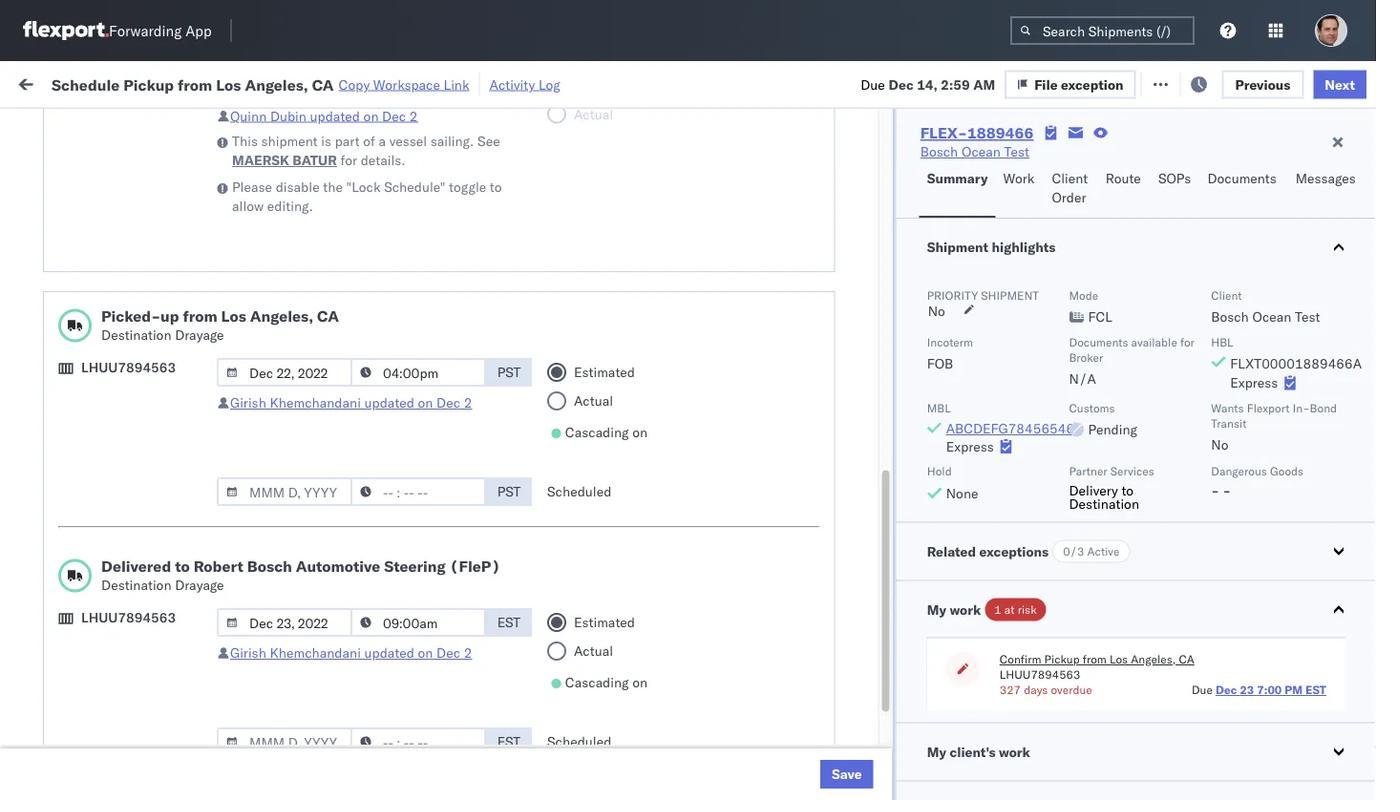 Task type: locate. For each thing, give the bounding box(es) containing it.
mbl
[[927, 401, 951, 415]]

schedule delivery appointment link
[[44, 232, 235, 251], [44, 358, 235, 377], [44, 484, 235, 503], [44, 652, 235, 671]]

risk right 1
[[1018, 603, 1037, 617]]

1 schedule pickup from los angeles, ca from the top
[[44, 265, 258, 301]]

pickup down confirm delivery button
[[104, 601, 145, 618]]

6 ceau7522281, from the top
[[1177, 443, 1275, 460]]

jan for 23,
[[404, 654, 426, 671]]

1 vertical spatial gvcu5265864
[[1177, 696, 1271, 712]]

1 vertical spatial lhuu7894563, uetu5238478
[[1177, 527, 1372, 544]]

1 horizontal spatial to
[[490, 179, 502, 195]]

edt, for second the schedule pickup from los angeles, ca button from the top's schedule pickup from los angeles, ca link
[[365, 318, 395, 334]]

0 vertical spatial -- : -- -- text field
[[351, 358, 486, 387]]

girish for bosch
[[230, 645, 266, 662]]

2 hlxu6269489, from the top
[[1279, 275, 1376, 292]]

est, up 7:00 pm est, dec 23, 2022
[[365, 486, 394, 503]]

schedule delivery appointment button down picked-
[[44, 358, 235, 379]]

test123456 for 2:59 am edt, nov 5, 2022 schedule delivery appointment "button"
[[1301, 360, 1377, 376]]

2:59 am est, jan 25, 2023
[[308, 738, 479, 755]]

jan down 13,
[[404, 654, 426, 671]]

3 ceau7522281, from the top
[[1177, 317, 1275, 334]]

risk for 778 at risk
[[394, 74, 417, 91]]

0 horizontal spatial shipment
[[261, 133, 318, 150]]

0 vertical spatial uetu5238478
[[1279, 485, 1372, 502]]

0 horizontal spatial vandelay
[[709, 738, 764, 755]]

work up quinn
[[207, 74, 241, 91]]

23, for 2022
[[425, 528, 445, 545]]

2 cascading on from the top
[[565, 674, 648, 691]]

girish khemchandani updated on dec 2 for ca
[[230, 395, 472, 411]]

1 horizontal spatial work
[[950, 601, 981, 618]]

abcdefg78456546 button
[[946, 420, 1075, 437]]

confirm delivery link
[[44, 568, 145, 587]]

hlxu6269489,
[[1279, 233, 1376, 250], [1279, 275, 1376, 292], [1279, 317, 1376, 334], [1279, 359, 1376, 376], [1279, 401, 1376, 418], [1279, 443, 1376, 460]]

0/3 active
[[1063, 545, 1120, 559]]

2 vertical spatial destination
[[101, 577, 172, 594]]

angeles, for second the schedule pickup from los angeles, ca button from the top's schedule pickup from los angeles, ca link
[[205, 307, 258, 324]]

my
[[19, 69, 50, 96], [927, 601, 947, 618], [927, 744, 947, 760]]

integration test account - karl lagerfeld up the client's
[[833, 696, 1082, 713]]

flex-1846748 button
[[1024, 229, 1158, 256], [1024, 229, 1158, 256], [1024, 271, 1158, 298], [1024, 271, 1158, 298], [1024, 313, 1158, 340], [1024, 313, 1158, 340], [1024, 355, 1158, 382], [1024, 355, 1158, 382], [1024, 397, 1158, 424], [1024, 397, 1158, 424], [1024, 439, 1158, 466], [1024, 439, 1158, 466]]

documents inside documents available for broker n/a
[[1070, 335, 1129, 349]]

1 vertical spatial karl
[[997, 696, 1021, 713]]

1 horizontal spatial work
[[1004, 170, 1035, 187]]

2 vertical spatial work
[[999, 744, 1031, 760]]

0 vertical spatial mmm d, yyyy text field
[[217, 358, 353, 387]]

abcdefg78456546
[[946, 420, 1075, 437]]

pickup inside confirm pickup from los angeles, ca lhuu7894563
[[1045, 653, 1080, 667]]

from inside schedule pickup from rotterdam, netherlands
[[149, 685, 177, 702]]

2 karl from the top
[[997, 696, 1021, 713]]

from for schedule pickup from rotterdam, netherlands "link"
[[149, 685, 177, 702]]

shipment inside "this shipment is part of a vessel sailing. see maersk batur for details."
[[261, 133, 318, 150]]

khemchandani down 9:00
[[270, 645, 361, 662]]

ceau7522281, hlxu6269489,  for second the schedule pickup from los angeles, ca button from the top's schedule pickup from los angeles, ca link
[[1177, 317, 1377, 334]]

MMM D, YYYY text field
[[217, 478, 353, 506]]

customs for bosch ocean test
[[91, 433, 145, 450]]

2 schedule delivery appointment button from the top
[[44, 358, 235, 379]]

est for -- : -- -- text field
[[498, 734, 521, 750]]

edt, for schedule delivery appointment link for 2:59 am edt, nov 5, 2022
[[365, 360, 395, 376]]

maersk batur link
[[232, 151, 337, 170]]

fcl for schedule pickup from los angeles, ca link related to first the schedule pickup from los angeles, ca button from the top
[[627, 276, 652, 292]]

flxt00001889466a
[[1231, 355, 1362, 372]]

est right 23
[[1306, 683, 1327, 697]]

4 appointment from the top
[[156, 653, 235, 670]]

demo for bookings test consignee
[[762, 612, 798, 629]]

wants flexport in-bond transit no
[[1212, 401, 1338, 453]]

1 vertical spatial lhuu7894563
[[81, 610, 176, 626]]

express
[[1231, 375, 1279, 391], [946, 438, 994, 455]]

0 vertical spatial gvcu5265864
[[1177, 653, 1271, 670]]

destination down partner
[[1070, 495, 1140, 512]]

related exceptions
[[927, 543, 1049, 560]]

schedule delivery appointment up schedule pickup from rotterdam, netherlands
[[44, 653, 235, 670]]

previous
[[1236, 76, 1291, 92]]

8 resize handle column header from the left
[[1269, 148, 1292, 801]]

schedule delivery appointment down picked-
[[44, 359, 235, 375]]

to inside delivered to robert bosch automotive steering (flep) destination drayage
[[175, 557, 190, 576]]

edt, for upload customs clearance documents link related to -
[[365, 192, 395, 208]]

1 upload customs clearance documents button from the top
[[44, 180, 271, 220]]

pm right 23
[[1285, 683, 1303, 697]]

2 horizontal spatial work
[[999, 744, 1031, 760]]

4 edt, from the top
[[365, 360, 395, 376]]

express up wants
[[1231, 375, 1279, 391]]

2 vertical spatial mmm d, yyyy text field
[[217, 728, 353, 757]]

5 ocean fcl from the top
[[585, 486, 652, 503]]

2 actual from the top
[[574, 643, 613, 660]]

ca inside confirm pickup from los angeles, ca lhuu7894563
[[1179, 653, 1195, 667]]

1 horizontal spatial no
[[1212, 437, 1229, 453]]

2130387 up my client's work button
[[1096, 654, 1154, 671]]

schedule for 2:59 am est, dec 14, 2022's schedule delivery appointment "button"
[[44, 485, 100, 502]]

demo left bookings
[[762, 612, 798, 629]]

3 lhuu7894563, uetu5238478 from the top
[[1177, 569, 1372, 586]]

west
[[892, 738, 922, 755]]

1 vandelay from the left
[[709, 738, 764, 755]]

integration test account - karl lagerfeld up 327
[[833, 654, 1082, 671]]

pst for second -- : -- -- text box from the bottom
[[497, 483, 521, 500]]

1 vertical spatial flexport
[[1247, 401, 1290, 415]]

angeles, inside picked-up from los angeles, ca destination drayage
[[250, 307, 313, 326]]

0 vertical spatial integration
[[833, 654, 899, 671]]

1 vertical spatial at
[[1005, 603, 1015, 617]]

0 vertical spatial est
[[498, 614, 521, 631]]

fcl for upload customs clearance documents link corresponding to bosch
[[627, 444, 652, 460]]

1 vertical spatial client
[[1212, 288, 1243, 302]]

to down services
[[1122, 482, 1134, 499]]

schedule pickup from los angeles, ca
[[44, 265, 258, 301], [44, 307, 258, 343], [44, 391, 258, 427], [44, 601, 258, 637], [44, 728, 258, 763]]

account up the client's
[[931, 696, 982, 713]]

1 -- : -- -- text field from the top
[[351, 358, 486, 387]]

Search Shipments (/) text field
[[1011, 16, 1195, 45]]

1 vertical spatial shipment
[[981, 288, 1040, 302]]

robert
[[194, 557, 243, 576]]

flex- up the 'pending'
[[1055, 360, 1096, 376]]

for down part
[[341, 152, 357, 169]]

schedule delivery appointment link up confirm pickup from los angeles, ca
[[44, 484, 235, 503]]

0 vertical spatial pm
[[340, 528, 361, 545]]

7:00 right 23
[[1258, 683, 1282, 697]]

4 ceau7522281, hlxu6269489,  from the top
[[1177, 359, 1377, 376]]

no down transit
[[1212, 437, 1229, 453]]

ocean fcl for first the schedule pickup from los angeles, ca button from the top
[[585, 276, 652, 292]]

2 vertical spatial for
[[1181, 335, 1195, 349]]

1 lagerfeld from the top
[[1025, 654, 1082, 671]]

confirm left delivered
[[44, 569, 93, 586]]

lhuu7894563, uetu5238478 down goods
[[1177, 485, 1372, 502]]

lhuu7894563 up days
[[1000, 668, 1081, 682]]

my client's work button
[[897, 724, 1377, 781]]

1 khemchandani from the top
[[270, 395, 361, 411]]

0 vertical spatial maeu94084
[[1301, 654, 1377, 671]]

abcdefg78 for 2:59 am est, dec 14, 2022
[[1301, 486, 1377, 503]]

1 lhuu7894563, from the top
[[1177, 485, 1276, 502]]

2022
[[451, 192, 484, 208], [442, 276, 475, 292], [442, 318, 475, 334], [442, 360, 475, 376], [442, 402, 475, 418], [450, 486, 483, 503], [449, 528, 482, 545], [450, 570, 483, 587]]

1 horizontal spatial confirm pickup from los angeles, ca button
[[1000, 652, 1195, 667]]

am for 2:59 am edt, nov 5, 2022 schedule delivery appointment "button"
[[340, 360, 362, 376]]

5 test123456 from the top
[[1301, 402, 1377, 418]]

1 vertical spatial to
[[1122, 482, 1134, 499]]

3 5, from the top
[[426, 360, 439, 376]]

1 vertical spatial flexport demo consignee
[[709, 612, 865, 629]]

to left robert at left
[[175, 557, 190, 576]]

-- : -- -- text field for steering
[[351, 609, 486, 637]]

pickup up delivered
[[96, 517, 137, 534]]

estimated for picked-up from los angeles, ca
[[574, 364, 635, 381]]

angeles, inside confirm pickup from los angeles, ca
[[197, 517, 250, 534]]

angeles, for schedule pickup from los angeles, ca link associated with fifth the schedule pickup from los angeles, ca button from the top
[[205, 728, 258, 744]]

2
[[410, 107, 418, 124], [464, 395, 472, 411], [464, 645, 472, 662]]

778
[[351, 74, 376, 91]]

0 vertical spatial updated
[[310, 107, 360, 124]]

5 ceau7522281, from the top
[[1177, 401, 1275, 418]]

4 5, from the top
[[426, 402, 439, 418]]

0 vertical spatial 2130387
[[1096, 654, 1154, 671]]

0 vertical spatial shipment
[[261, 133, 318, 150]]

14, up flex-1889466 link
[[917, 76, 938, 92]]

est, up 9:00 am est, dec 24, 2022
[[364, 528, 393, 545]]

7:00 up automotive
[[308, 528, 337, 545]]

drayage down the up
[[175, 327, 224, 343]]

summary
[[927, 170, 988, 187]]

3 schedule delivery appointment from the top
[[44, 485, 235, 502]]

ceau7522281, hlxu6269489,  for upload customs clearance documents link corresponding to bosch
[[1177, 443, 1377, 460]]

1 horizontal spatial express
[[1231, 375, 1279, 391]]

1 clearance from the top
[[148, 181, 209, 198]]

from for second the schedule pickup from los angeles, ca button from the top's schedule pickup from los angeles, ca link
[[149, 307, 177, 324]]

nov for first the schedule pickup from los angeles, ca button from the top
[[398, 276, 423, 292]]

uetu5238478 for 2:59 am est, dec 14, 2022
[[1279, 485, 1372, 502]]

flex-2130387 up overdue
[[1055, 654, 1154, 671]]

at for 1
[[1005, 603, 1015, 617]]

copy
[[339, 76, 370, 93]]

related
[[927, 543, 977, 560]]

1 schedule pickup from los angeles, ca link from the top
[[44, 264, 271, 302]]

lhuu7894563 down picked-
[[81, 359, 176, 376]]

flexport for --
[[709, 192, 759, 208]]

los for fourth the schedule pickup from los angeles, ca button from the top of the page
[[180, 601, 201, 618]]

lhuu7894563, for 7:00 pm est, dec 23, 2022
[[1177, 527, 1276, 544]]

am for first the schedule pickup from los angeles, ca button from the top
[[340, 276, 362, 292]]

from inside confirm pickup from los angeles, ca lhuu7894563
[[1083, 653, 1107, 667]]

activity log
[[490, 76, 561, 93]]

2022 for upload customs clearance documents button associated with --
[[451, 192, 484, 208]]

angeles, for schedule pickup from los angeles, ca link corresponding to fourth the schedule pickup from los angeles, ca button from the top of the page
[[205, 601, 258, 618]]

2 vandelay from the left
[[833, 738, 888, 755]]

due
[[861, 76, 885, 92], [1192, 683, 1213, 697]]

0 vertical spatial lhuu7894563, uetu5238478
[[1177, 485, 1372, 502]]

risk right 778
[[394, 74, 417, 91]]

on
[[467, 74, 482, 91], [364, 107, 379, 124], [418, 395, 433, 411], [633, 424, 648, 441], [418, 645, 433, 662], [633, 674, 648, 691]]

1 uetu5238478 from the top
[[1279, 485, 1372, 502]]

1 upload from the top
[[44, 181, 87, 198]]

upload customs clearance documents for bosch ocean test
[[44, 433, 209, 469]]

2 horizontal spatial to
[[1122, 482, 1134, 499]]

ceau7522281, for second the schedule pickup from los angeles, ca button from the top
[[1177, 317, 1275, 334]]

2 vertical spatial updated
[[365, 645, 415, 662]]

flex- down "partner services delivery to destination"
[[1055, 528, 1096, 545]]

pickup up ready
[[123, 75, 174, 94]]

0 vertical spatial pst
[[497, 364, 521, 381]]

6 ceau7522281, hlxu6269489,  from the top
[[1177, 443, 1377, 460]]

1 2:59 am edt, nov 5, 2022 from the top
[[308, 276, 475, 292]]

0 horizontal spatial at
[[379, 74, 391, 91]]

4 ceau7522281, from the top
[[1177, 359, 1275, 376]]

2023 for 11:30 pm est, jan 23, 2023
[[453, 654, 486, 671]]

2 flexport demo consignee from the top
[[709, 612, 865, 629]]

1 2130387 from the top
[[1096, 654, 1154, 671]]

updated
[[310, 107, 360, 124], [365, 395, 415, 411], [365, 645, 415, 662]]

0 horizontal spatial work
[[55, 69, 104, 96]]

1 vertical spatial my
[[927, 601, 947, 618]]

1846748
[[1096, 234, 1154, 250], [1096, 276, 1154, 292], [1096, 318, 1154, 334], [1096, 360, 1154, 376], [1096, 402, 1154, 418], [1096, 444, 1154, 460]]

3 schedule pickup from los angeles, ca link from the top
[[44, 390, 271, 428]]

schedule for fifth the schedule pickup from los angeles, ca button from the top
[[44, 728, 100, 744]]

1 karl from the top
[[997, 654, 1021, 671]]

2:59 for 2:59 am edt, nov 5, 2022 schedule delivery appointment "button"
[[308, 360, 337, 376]]

1 horizontal spatial shipment
[[981, 288, 1040, 302]]

1 vertical spatial 2
[[464, 395, 472, 411]]

mmm d, yyyy text field for angeles,
[[217, 358, 353, 387]]

drayage down robert at left
[[175, 577, 224, 594]]

0 vertical spatial upload
[[44, 181, 87, 198]]

from inside confirm pickup from los angeles, ca
[[141, 517, 169, 534]]

2 ceau7522281, hlxu6269489,  from the top
[[1177, 275, 1377, 292]]

please
[[232, 179, 272, 195]]

appointment
[[156, 233, 235, 249], [156, 359, 235, 375], [156, 485, 235, 502], [156, 653, 235, 670]]

mbl/mawb n
[[1301, 156, 1377, 171]]

1 cascading from the top
[[565, 424, 629, 441]]

lagerfeld right 327
[[1025, 696, 1082, 713]]

0 vertical spatial express
[[1231, 375, 1279, 391]]

messages button
[[1289, 161, 1367, 218]]

pickup left the up
[[104, 307, 145, 324]]

bosch
[[921, 143, 959, 160], [833, 234, 871, 250], [709, 276, 747, 292], [833, 276, 871, 292], [1212, 309, 1249, 325], [833, 318, 871, 334], [833, 360, 871, 376], [833, 402, 871, 418], [833, 444, 871, 460], [833, 486, 871, 503], [709, 528, 747, 545], [833, 528, 871, 545], [247, 557, 292, 576], [833, 570, 871, 587]]

(flep)
[[450, 557, 501, 576]]

schedule"
[[384, 179, 446, 195]]

girish khemchandani updated on dec 2
[[230, 395, 472, 411], [230, 645, 472, 662]]

7:00 pm est, dec 23, 2022
[[308, 528, 482, 545]]

3:00 am edt, aug 19, 2022
[[308, 192, 484, 208]]

1 horizontal spatial vandelay
[[833, 738, 888, 755]]

3 test123456 from the top
[[1301, 318, 1377, 334]]

girish khemchandani updated on dec 2 button for steering
[[230, 645, 472, 662]]

1 horizontal spatial for
[[341, 152, 357, 169]]

2 drayage from the top
[[175, 577, 224, 594]]

destination down delivered
[[101, 577, 172, 594]]

1 vertical spatial jan
[[404, 654, 426, 671]]

0 vertical spatial my work
[[19, 69, 104, 96]]

angeles, inside confirm pickup from los angeles, ca lhuu7894563
[[1131, 653, 1176, 667]]

3 schedule delivery appointment link from the top
[[44, 484, 235, 503]]

3 mmm d, yyyy text field from the top
[[217, 728, 353, 757]]

ca inside confirm pickup from los angeles, ca
[[44, 536, 62, 553]]

2 pst from the top
[[497, 483, 521, 500]]

1 girish from the top
[[230, 395, 266, 411]]

est, for 2:59 am est, dec 14, 2022
[[365, 486, 394, 503]]

mmm d, yyyy text field down rotterdam,
[[217, 728, 353, 757]]

1 horizontal spatial client
[[1212, 288, 1243, 302]]

13,
[[422, 612, 443, 629]]

schedule delivery appointment
[[44, 233, 235, 249], [44, 359, 235, 375], [44, 485, 235, 502], [44, 653, 235, 670]]

4 schedule delivery appointment button from the top
[[44, 652, 235, 673]]

schedule delivery appointment link up schedule pickup from rotterdam, netherlands
[[44, 652, 235, 671]]

1 account from the top
[[931, 654, 982, 671]]

0 vertical spatial flex-2130387
[[1055, 654, 1154, 671]]

pickup for first the schedule pickup from los angeles, ca button from the top
[[104, 265, 145, 282]]

schedule for fourth the schedule pickup from los angeles, ca button from the top of the page
[[44, 601, 100, 618]]

upload customs clearance documents link for -
[[44, 180, 271, 218]]

maersk
[[232, 152, 289, 169]]

0 vertical spatial integration test account - karl lagerfeld
[[833, 654, 1082, 671]]

for inside "this shipment is part of a vessel sailing. see maersk batur for details."
[[341, 152, 357, 169]]

schedule for first the schedule pickup from los angeles, ca button from the top
[[44, 265, 100, 282]]

2 clearance from the top
[[148, 433, 209, 450]]

destination down picked-
[[101, 327, 172, 343]]

nov for second the schedule pickup from los angeles, ca button from the top
[[398, 318, 423, 334]]

0 horizontal spatial 7:00
[[308, 528, 337, 545]]

14,
[[917, 76, 938, 92], [426, 486, 446, 503]]

updated for steering
[[365, 645, 415, 662]]

0 vertical spatial 2
[[410, 107, 418, 124]]

2023 right 25,
[[446, 738, 479, 755]]

pickup for second the schedule pickup from los angeles, ca button from the top
[[104, 307, 145, 324]]

confirm for confirm delivery
[[44, 569, 93, 586]]

message
[[256, 74, 310, 91]]

due up consignee button
[[861, 76, 885, 92]]

cascading on
[[565, 424, 648, 441], [565, 674, 648, 691]]

1 vertical spatial express
[[946, 438, 994, 455]]

updated up 2:59 am est, dec 14, 2022 in the bottom left of the page
[[365, 395, 415, 411]]

-- : -- -- text field
[[351, 358, 486, 387], [351, 478, 486, 506], [351, 609, 486, 637]]

confirm inside confirm delivery link
[[44, 569, 93, 586]]

delivery down confirm pickup from los angeles, ca
[[96, 569, 145, 586]]

est, for 2:59 am est, jan 25, 2023
[[365, 738, 394, 755]]

lhuu7894563, uetu5238478 down dangerous goods - -
[[1177, 527, 1372, 544]]

delivery down picked-
[[104, 359, 153, 375]]

2 vertical spatial pm
[[1285, 683, 1303, 697]]

1 vertical spatial clearance
[[148, 433, 209, 450]]

6 ocean fcl from the top
[[585, 528, 652, 545]]

at right 778
[[379, 74, 391, 91]]

2 scheduled from the top
[[547, 734, 612, 750]]

1 vertical spatial no
[[1212, 437, 1229, 453]]

confirm inside confirm pickup from los angeles, ca
[[44, 517, 93, 534]]

active
[[1088, 545, 1120, 559]]

0 horizontal spatial client
[[1052, 170, 1088, 187]]

5 edt, from the top
[[365, 402, 395, 418]]

0 vertical spatial my
[[19, 69, 50, 96]]

2 schedule pickup from los angeles, ca from the top
[[44, 307, 258, 343]]

account down 'bookings test consignee' on the bottom of the page
[[931, 654, 982, 671]]

appointment for 2:59 am est, dec 14, 2022
[[156, 485, 235, 502]]

ocean fcl for bosch ocean test upload customs clearance documents button
[[585, 444, 652, 460]]

drayage inside picked-up from los angeles, ca destination drayage
[[175, 327, 224, 343]]

1 vertical spatial destination
[[1070, 495, 1140, 512]]

karl up 327
[[997, 654, 1021, 671]]

pickup up overdue
[[1045, 653, 1080, 667]]

1 vertical spatial pst
[[497, 483, 521, 500]]

to inside please disable the "lock schedule" toggle to allow editing.
[[490, 179, 502, 195]]

5 hlxu6269489, from the top
[[1279, 401, 1376, 418]]

goods
[[1271, 464, 1304, 479]]

2 cascading from the top
[[565, 674, 629, 691]]

2:59 for second the schedule pickup from los angeles, ca button from the top
[[308, 318, 337, 334]]

2 vertical spatial my
[[927, 744, 947, 760]]

link
[[444, 76, 470, 93]]

karl
[[997, 654, 1021, 671], [997, 696, 1021, 713]]

1 vertical spatial integration test account - karl lagerfeld
[[833, 696, 1082, 713]]

los for fifth the schedule pickup from los angeles, ca button from the top
[[180, 728, 201, 744]]

schedule pickup from los angeles, ca link for first the schedule pickup from los angeles, ca button from the top
[[44, 264, 271, 302]]

khemchandani up mmm d, yyyy text box
[[270, 395, 361, 411]]

please disable the "lock schedule" toggle to allow editing.
[[232, 179, 502, 214]]

flex-1889466 button
[[1024, 481, 1158, 508], [1024, 481, 1158, 508], [1024, 523, 1158, 550], [1024, 523, 1158, 550], [1024, 565, 1158, 592], [1024, 565, 1158, 592]]

3 lhuu7894563, from the top
[[1177, 569, 1276, 586]]

3 schedule pickup from los angeles, ca from the top
[[44, 391, 258, 427]]

1 demo from the top
[[762, 192, 798, 208]]

upload customs clearance documents up confirm pickup from los angeles, ca
[[44, 433, 209, 469]]

delivery for 2:59 am est, dec 14, 2022
[[104, 485, 153, 502]]

scheduled for delivered to robert bosch automotive steering (flep)
[[547, 734, 612, 750]]

2 2:59 am edt, nov 5, 2022 from the top
[[308, 318, 475, 334]]

0 horizontal spatial risk
[[394, 74, 417, 91]]

hlxu6269489, for third the schedule pickup from los angeles, ca button from the bottom
[[1279, 401, 1376, 418]]

dangerous
[[1212, 464, 1268, 479]]

client inside client bosch ocean test incoterm fob
[[1212, 288, 1243, 302]]

upload customs clearance documents down workitem button
[[44, 181, 209, 217]]

am for 2:59 am est, dec 14, 2022's schedule delivery appointment "button"
[[340, 486, 362, 503]]

my up filtered
[[19, 69, 50, 96]]

1 girish khemchandani updated on dec 2 button from the top
[[230, 395, 472, 411]]

est, down 2:59 am est, jan 13, 2023
[[372, 654, 401, 671]]

upload customs clearance documents link up confirm pickup from los angeles, ca link
[[44, 432, 271, 471]]

lhuu7894563, uetu5238478 for 9:00 am est, dec 24, 2022
[[1177, 569, 1372, 586]]

3 ceau7522281, hlxu6269489,  from the top
[[1177, 317, 1377, 334]]

1 vertical spatial confirm
[[44, 569, 93, 586]]

ocean
[[962, 143, 1001, 160], [874, 234, 914, 250], [585, 276, 624, 292], [750, 276, 789, 292], [874, 276, 914, 292], [1253, 309, 1292, 325], [874, 318, 914, 334], [585, 360, 624, 376], [874, 360, 914, 376], [585, 402, 624, 418], [874, 402, 914, 418], [585, 444, 624, 460], [874, 444, 914, 460], [585, 486, 624, 503], [874, 486, 914, 503], [585, 528, 624, 545], [750, 528, 789, 545], [874, 528, 914, 545], [874, 570, 914, 587], [585, 612, 624, 629], [585, 654, 624, 671], [585, 738, 624, 755]]

ceau7522281, hlxu6269489,  for schedule pickup from los angeles, ca link related to first the schedule pickup from los angeles, ca button from the top
[[1177, 275, 1377, 292]]

4 schedule delivery appointment from the top
[[44, 653, 235, 670]]

client up hbl
[[1212, 288, 1243, 302]]

1 vertical spatial work
[[1004, 170, 1035, 187]]

1 estimated from the top
[[574, 364, 635, 381]]

ca
[[312, 75, 334, 94], [44, 284, 62, 301], [317, 307, 339, 326], [44, 326, 62, 343], [44, 410, 62, 427], [44, 536, 62, 553], [44, 621, 62, 637], [1179, 653, 1195, 667], [44, 747, 62, 763]]

schedule delivery appointment button up schedule pickup from rotterdam, netherlands
[[44, 652, 235, 673]]

pickup inside schedule pickup from rotterdam, netherlands
[[104, 685, 145, 702]]

1 5, from the top
[[426, 276, 439, 292]]

5 schedule pickup from los angeles, ca from the top
[[44, 728, 258, 763]]

est, for 9:00 am est, dec 24, 2022
[[365, 570, 394, 587]]

part
[[335, 133, 360, 150]]

from for confirm pickup from los angeles, ca link
[[141, 517, 169, 534]]

pickup for fifth the schedule pickup from los angeles, ca button from the top
[[104, 728, 145, 744]]

1 vertical spatial confirm pickup from los angeles, ca button
[[1000, 652, 1195, 667]]

client inside button
[[1052, 170, 1088, 187]]

confirm pickup from los angeles, ca button up delivered
[[44, 516, 271, 557]]

est, up 2:59 am est, jan 13, 2023
[[365, 570, 394, 587]]

work inside button
[[999, 744, 1031, 760]]

ca inside picked-up from los angeles, ca destination drayage
[[317, 307, 339, 326]]

1 vertical spatial maeu94084
[[1301, 696, 1377, 713]]

for inside documents available for broker n/a
[[1181, 335, 1195, 349]]

appointment for 11:30 pm est, jan 23, 2023
[[156, 653, 235, 670]]

client for order
[[1052, 170, 1088, 187]]

0 vertical spatial karl
[[997, 654, 1021, 671]]

lagerfeld up 327 days overdue
[[1025, 654, 1082, 671]]

2 edt, from the top
[[365, 276, 395, 292]]

integration down bookings
[[833, 654, 899, 671]]

2 girish khemchandani updated on dec 2 button from the top
[[230, 645, 472, 662]]

resize handle column header
[[273, 148, 296, 801], [485, 148, 508, 801], [552, 148, 575, 801], [676, 148, 699, 801], [801, 148, 824, 801], [992, 148, 1015, 801], [1145, 148, 1167, 801], [1269, 148, 1292, 801], [1328, 148, 1351, 801]]

2 ocean fcl from the top
[[585, 360, 652, 376]]

1 integration from the top
[[833, 654, 899, 671]]

clearance for bosch ocean test
[[148, 433, 209, 450]]

1 girish khemchandani updated on dec 2 from the top
[[230, 395, 472, 411]]

maeu94084
[[1301, 654, 1377, 671], [1301, 696, 1377, 713]]

due dec 23 7:00 pm est
[[1192, 683, 1327, 697]]

2 upload from the top
[[44, 433, 87, 450]]

2 vertical spatial -- : -- -- text field
[[351, 609, 486, 637]]

1 lhuu7894563, uetu5238478 from the top
[[1177, 485, 1372, 502]]

23
[[1240, 683, 1255, 697]]

flex-1889466 up summary
[[921, 123, 1034, 142]]

187 on track
[[439, 74, 517, 91]]

2 5, from the top
[[426, 318, 439, 334]]

mbl/mawb n button
[[1292, 152, 1377, 171]]

1 vertical spatial estimated
[[574, 614, 635, 631]]

appointment down picked-up from los angeles, ca destination drayage
[[156, 359, 235, 375]]

1 pst from the top
[[497, 364, 521, 381]]

2 lhuu7894563, uetu5238478 from the top
[[1177, 527, 1372, 544]]

lhuu7894563, uetu5238478 for 2:59 am est, dec 14, 2022
[[1177, 485, 1372, 502]]

schedule delivery appointment up picked-
[[44, 233, 235, 249]]

0 vertical spatial khemchandani
[[270, 395, 361, 411]]

no
[[928, 303, 946, 320], [1212, 437, 1229, 453]]

client up order
[[1052, 170, 1088, 187]]

no down priority on the right of the page
[[928, 303, 946, 320]]

est right 25,
[[498, 734, 521, 750]]

los inside confirm pickup from los angeles, ca
[[172, 517, 194, 534]]

0 vertical spatial work
[[55, 69, 104, 96]]

Search Work text field
[[735, 68, 943, 97]]

pickup for third the schedule pickup from los angeles, ca button from the bottom
[[104, 391, 145, 408]]

upload customs clearance documents button down workitem button
[[44, 180, 271, 220]]

work,
[[200, 118, 231, 133]]

23, up steering
[[425, 528, 445, 545]]

schedule delivery appointment link down picked-
[[44, 358, 235, 377]]

lhuu7894563, uetu5238478 up maeu97361
[[1177, 569, 1372, 586]]

1 vertical spatial girish khemchandani updated on dec 2 button
[[230, 645, 472, 662]]

2 vertical spatial lhuu7894563, uetu5238478
[[1177, 569, 1372, 586]]

1 actual from the top
[[574, 393, 613, 409]]

lhuu7894563 down delivered
[[81, 610, 176, 626]]

at for 778
[[379, 74, 391, 91]]

1 vertical spatial customs
[[1070, 401, 1116, 415]]

0 horizontal spatial 14,
[[426, 486, 446, 503]]

1 vertical spatial 2023
[[453, 654, 486, 671]]

MMM D, YYYY text field
[[217, 358, 353, 387], [217, 609, 353, 637], [217, 728, 353, 757]]

2130387 down confirm pickup from los angeles, ca lhuu7894563 in the bottom of the page
[[1096, 696, 1154, 713]]

1889466 down "partner services delivery to destination"
[[1096, 528, 1154, 545]]

1 vertical spatial updated
[[365, 395, 415, 411]]

file exception button
[[1022, 68, 1153, 97], [1022, 68, 1153, 97], [1005, 70, 1136, 99], [1005, 70, 1136, 99]]

2022 for first the schedule pickup from los angeles, ca button from the top
[[442, 276, 475, 292]]

ocean inside client bosch ocean test incoterm fob
[[1253, 309, 1292, 325]]

upload customs clearance documents for --
[[44, 181, 209, 217]]

am for upload customs clearance documents button associated with --
[[340, 192, 362, 208]]

2 ceau7522281, from the top
[[1177, 275, 1275, 292]]

delivery down partner
[[1070, 482, 1119, 499]]

girish down picked-up from los angeles, ca destination drayage
[[230, 395, 266, 411]]

mmm d, yyyy text field down delivered to robert bosch automotive steering (flep) destination drayage on the left bottom of page
[[217, 609, 353, 637]]

hlxu6269489, for 2:59 am edt, nov 5, 2022 schedule delivery appointment "button"
[[1279, 359, 1376, 376]]

1 vertical spatial -- : -- -- text field
[[351, 478, 486, 506]]

1 vertical spatial actual
[[574, 643, 613, 660]]

ceau7522281, for third the schedule pickup from los angeles, ca button from the bottom
[[1177, 401, 1275, 418]]

2 test123456 from the top
[[1301, 276, 1377, 292]]

1 nov from the top
[[398, 276, 423, 292]]

delivery for 11:30 pm est, jan 23, 2023
[[104, 653, 153, 670]]

3:00
[[308, 192, 337, 208]]

girish up rotterdam,
[[230, 645, 266, 662]]

2 vertical spatial to
[[175, 557, 190, 576]]

fcl
[[627, 276, 652, 292], [1089, 309, 1113, 325], [627, 360, 652, 376], [627, 402, 652, 418], [627, 444, 652, 460], [627, 486, 652, 503], [627, 528, 652, 545], [627, 612, 652, 629], [627, 654, 652, 671], [627, 738, 652, 755]]

fcl for schedule pickup from los angeles, ca link for third the schedule pickup from los angeles, ca button from the bottom
[[627, 402, 652, 418]]

0 vertical spatial actual
[[574, 393, 613, 409]]

5 ceau7522281, hlxu6269489,  from the top
[[1177, 401, 1377, 418]]

drayage inside delivered to robert bosch automotive steering (flep) destination drayage
[[175, 577, 224, 594]]

due left 23
[[1192, 683, 1213, 697]]

ocean fcl for 2:59 am est, dec 14, 2022's schedule delivery appointment "button"
[[585, 486, 652, 503]]

khemchandani for angeles,
[[270, 395, 361, 411]]

shipment
[[261, 133, 318, 150], [981, 288, 1040, 302]]

delivery inside button
[[96, 569, 145, 586]]

broker
[[1070, 350, 1104, 364]]

1 abcdefg78 from the top
[[1301, 486, 1377, 503]]

from
[[178, 75, 212, 94], [149, 265, 177, 282], [183, 307, 217, 326], [149, 307, 177, 324], [149, 391, 177, 408], [141, 517, 169, 534], [149, 601, 177, 618], [1083, 653, 1107, 667], [149, 685, 177, 702], [149, 728, 177, 744]]

0 vertical spatial jan
[[397, 612, 418, 629]]

lhuu7894563, uetu5238478
[[1177, 485, 1372, 502], [1177, 527, 1372, 544], [1177, 569, 1372, 586]]

1 vertical spatial lagerfeld
[[1025, 696, 1082, 713]]

edt,
[[365, 192, 395, 208], [365, 276, 395, 292], [365, 318, 395, 334], [365, 360, 395, 376], [365, 402, 395, 418]]

1 vertical spatial mmm d, yyyy text field
[[217, 609, 353, 637]]

23,
[[425, 528, 445, 545], [429, 654, 450, 671]]

am
[[974, 76, 996, 92], [340, 192, 362, 208], [340, 276, 362, 292], [340, 318, 362, 334], [340, 360, 362, 376], [340, 402, 362, 418], [340, 486, 362, 503], [340, 570, 362, 587], [340, 612, 362, 629], [340, 738, 362, 755]]

0 horizontal spatial express
[[946, 438, 994, 455]]

0 vertical spatial flexport
[[709, 192, 759, 208]]

cascading
[[565, 424, 629, 441], [565, 674, 629, 691]]

bosch ocean test
[[921, 143, 1030, 160], [833, 234, 942, 250], [709, 276, 818, 292], [833, 276, 942, 292], [833, 318, 942, 334], [833, 360, 942, 376], [833, 402, 942, 418], [833, 444, 942, 460], [833, 486, 942, 503], [709, 528, 818, 545], [833, 528, 942, 545], [833, 570, 942, 587]]

upload customs clearance documents button up confirm pickup from los angeles, ca link
[[44, 432, 271, 472]]

2 for steering
[[464, 645, 472, 662]]

pickup up netherlands
[[104, 685, 145, 702]]

bosch inside delivered to robert bosch automotive steering (flep) destination drayage
[[247, 557, 292, 576]]

work right the client's
[[999, 744, 1031, 760]]

snoozed
[[395, 118, 440, 133]]

schedule delivery appointment button for 2:59 am est, dec 14, 2022
[[44, 484, 235, 505]]

appointment down allow
[[156, 233, 235, 249]]

the
[[323, 179, 343, 195]]

2 integration test account - karl lagerfeld from the top
[[833, 696, 1082, 713]]

2 2130387 from the top
[[1096, 696, 1154, 713]]

workitem button
[[11, 152, 277, 171]]

bookings
[[833, 612, 889, 629]]

2 upload customs clearance documents button from the top
[[44, 432, 271, 472]]

batch
[[1270, 74, 1308, 91]]

0 vertical spatial confirm pickup from los angeles, ca button
[[44, 516, 271, 557]]

schedule inside schedule pickup from rotterdam, netherlands
[[44, 685, 100, 702]]

schedule pickup from los angeles, ca copy workspace link
[[52, 75, 470, 94]]

1 mmm d, yyyy text field from the top
[[217, 358, 353, 387]]

route button
[[1098, 161, 1151, 218]]

am for confirm delivery button
[[340, 570, 362, 587]]

8 ocean fcl from the top
[[585, 654, 652, 671]]

jan
[[397, 612, 418, 629], [404, 654, 426, 671], [397, 738, 418, 755]]

schedule delivery appointment button up picked-
[[44, 232, 235, 253]]

work left 1
[[950, 601, 981, 618]]

0 horizontal spatial due
[[861, 76, 885, 92]]

quinn
[[230, 107, 267, 124]]

my work up filtered by:
[[19, 69, 104, 96]]

by:
[[69, 117, 88, 134]]

appointment up rotterdam,
[[156, 653, 235, 670]]

327
[[1000, 683, 1021, 697]]

1 at risk
[[995, 603, 1037, 617]]

0 vertical spatial cascading
[[565, 424, 629, 441]]

1 flexport demo consignee from the top
[[709, 192, 865, 208]]

2 account from the top
[[931, 696, 982, 713]]

delivery up schedule pickup from rotterdam, netherlands
[[104, 653, 153, 670]]



Task type: vqa. For each thing, say whether or not it's contained in the screenshot.
Flexport
yes



Task type: describe. For each thing, give the bounding box(es) containing it.
19,
[[427, 192, 448, 208]]

from for schedule pickup from los angeles, ca link related to first the schedule pickup from los angeles, ca button from the top
[[149, 265, 177, 282]]

delivery for 9:00 am est, dec 24, 2022
[[96, 569, 145, 586]]

1889466 up "flex"
[[968, 123, 1034, 142]]

flex- down partner
[[1055, 486, 1096, 503]]

2 gvcu5265864 from the top
[[1177, 696, 1271, 712]]

flexport demo consignee for --
[[709, 192, 865, 208]]

1 hlxu6269489, from the top
[[1279, 233, 1376, 250]]

fcl for schedule delivery appointment link for 2:59 am edt, nov 5, 2022
[[627, 360, 652, 376]]

1 resize handle column header from the left
[[273, 148, 296, 801]]

pending
[[1089, 421, 1138, 438]]

1 horizontal spatial 14,
[[917, 76, 938, 92]]

3 resize handle column header from the left
[[552, 148, 575, 801]]

details.
[[361, 152, 406, 169]]

my inside button
[[927, 744, 947, 760]]

ocean inside bosch ocean test link
[[962, 143, 1001, 160]]

aug
[[398, 192, 424, 208]]

from inside picked-up from los angeles, ca destination drayage
[[183, 307, 217, 326]]

mode
[[1070, 288, 1099, 302]]

-- : -- -- text field
[[351, 728, 486, 757]]

2 -- : -- -- text field from the top
[[351, 478, 486, 506]]

upload customs clearance documents button for --
[[44, 180, 271, 220]]

test123456 for third the schedule pickup from los angeles, ca button from the bottom
[[1301, 402, 1377, 418]]

fcl for schedule pickup from los angeles, ca link corresponding to fourth the schedule pickup from los angeles, ca button from the top of the page
[[627, 612, 652, 629]]

2 resize handle column header from the left
[[485, 148, 508, 801]]

shipment highlights button
[[897, 219, 1377, 276]]

pickup inside confirm pickup from los angeles, ca
[[96, 517, 137, 534]]

2 1846748 from the top
[[1096, 276, 1154, 292]]

confirm for confirm pickup from los angeles, ca
[[44, 517, 93, 534]]

schedule pickup from los angeles, ca for fifth the schedule pickup from los angeles, ca button from the top
[[44, 728, 258, 763]]

schedule delivery appointment link for 11:30 pm est, jan 23, 2023
[[44, 652, 235, 671]]

schedule pickup from los angeles, ca link for third the schedule pickup from los angeles, ca button from the bottom
[[44, 390, 271, 428]]

angeles, for confirm pickup from los angeles, ca link
[[197, 517, 250, 534]]

1 1846748 from the top
[[1096, 234, 1154, 250]]

flex- up overdue
[[1055, 654, 1096, 671]]

consignee inside consignee button
[[833, 156, 888, 171]]

1 horizontal spatial 7:00
[[1258, 683, 1282, 697]]

1 flex-2130387 from the top
[[1055, 654, 1154, 671]]

2022 for 2:59 am edt, nov 5, 2022 schedule delivery appointment "button"
[[442, 360, 475, 376]]

nov for 2:59 am edt, nov 5, 2022 schedule delivery appointment "button"
[[398, 360, 423, 376]]

filtered by:
[[19, 117, 88, 134]]

1 schedule delivery appointment button from the top
[[44, 232, 235, 253]]

destination inside delivered to robert bosch automotive steering (flep) destination drayage
[[101, 577, 172, 594]]

0 vertical spatial 7:00
[[308, 528, 337, 545]]

bosch inside client bosch ocean test incoterm fob
[[1212, 309, 1249, 325]]

rotterdam,
[[180, 685, 248, 702]]

lhuu7894563 inside confirm pickup from los angeles, ca lhuu7894563
[[1000, 668, 1081, 682]]

maeu97361
[[1301, 612, 1377, 629]]

khemchandani for automotive
[[270, 645, 361, 662]]

delivered to robert bosch automotive steering (flep) destination drayage
[[101, 557, 501, 594]]

upload customs clearance documents link for bosch
[[44, 432, 271, 471]]

ready
[[145, 118, 179, 133]]

container numbers
[[1177, 149, 1228, 178]]

flex-1660288
[[1055, 192, 1154, 208]]

confirm pickup from los angeles, ca lhuu7894563
[[1000, 653, 1195, 682]]

overdue
[[1051, 683, 1093, 697]]

destination inside "partner services delivery to destination"
[[1070, 495, 1140, 512]]

delivered
[[101, 557, 171, 576]]

flex- down order
[[1055, 234, 1096, 250]]

import
[[161, 74, 204, 91]]

1 ceau7522281, hlxu6269489,  from the top
[[1177, 233, 1377, 250]]

flex id button
[[1015, 152, 1148, 171]]

schedule pickup from los angeles, ca for first the schedule pickup from los angeles, ca button from the top
[[44, 265, 258, 301]]

next button
[[1314, 70, 1367, 99]]

est for steering -- : -- -- text box
[[498, 614, 521, 631]]

1889466 down services
[[1096, 486, 1154, 503]]

9:00
[[308, 570, 337, 587]]

flex-1889466 link
[[921, 123, 1034, 142]]

6 1846748 from the top
[[1096, 444, 1154, 460]]

ocean fcl for 2:59 am edt, nov 5, 2022 schedule delivery appointment "button"
[[585, 360, 652, 376]]

toggle
[[449, 179, 487, 195]]

activity log button
[[490, 73, 561, 96]]

picked-up from los angeles, ca destination drayage
[[101, 307, 339, 343]]

n
[[1371, 156, 1377, 171]]

pm for 7:00
[[340, 528, 361, 545]]

forwarding
[[109, 21, 182, 40]]

of
[[363, 133, 375, 150]]

flex- right days
[[1055, 696, 1096, 713]]

flexport. image
[[23, 21, 109, 40]]

5, for first the schedule pickup from los angeles, ca button from the top
[[426, 276, 439, 292]]

automotive
[[296, 557, 380, 576]]

los inside confirm pickup from los angeles, ca lhuu7894563
[[1110, 653, 1128, 667]]

2 schedule pickup from los angeles, ca button from the top
[[44, 306, 271, 346]]

bosch inside bosch ocean test link
[[921, 143, 959, 160]]

flex- down highlights
[[1055, 276, 1096, 292]]

client order
[[1052, 170, 1088, 206]]

confirm delivery
[[44, 569, 145, 586]]

0 vertical spatial for
[[182, 118, 198, 133]]

test inside client bosch ocean test incoterm fob
[[1296, 309, 1321, 325]]

bond
[[1310, 401, 1338, 415]]

schedule pickup from los angeles, ca for second the schedule pickup from los angeles, ca button from the top
[[44, 307, 258, 343]]

flex- down flex id button
[[1055, 192, 1096, 208]]

ymluw2366
[[1301, 192, 1377, 208]]

1 test123456 from the top
[[1301, 234, 1377, 250]]

uetu5238478 for 7:00 pm est, dec 23, 2022
[[1279, 527, 1372, 544]]

upload for -
[[44, 181, 87, 198]]

upload customs clearance documents button for bosch ocean test
[[44, 432, 271, 472]]

flex-1889466 down "partner services delivery to destination"
[[1055, 528, 1154, 545]]

187
[[439, 74, 464, 91]]

1 vertical spatial 14,
[[426, 486, 446, 503]]

dubin
[[270, 107, 307, 124]]

2022 for 2:59 am est, dec 14, 2022's schedule delivery appointment "button"
[[450, 486, 483, 503]]

confirm delivery button
[[44, 568, 145, 589]]

flex-1889466 down partner
[[1055, 486, 1154, 503]]

lhuu7894563 for delivered to robert bosch automotive steering (flep)
[[81, 610, 176, 626]]

to inside "partner services delivery to destination"
[[1122, 482, 1134, 499]]

2:59 for fourth the schedule pickup from los angeles, ca button from the top of the page
[[308, 612, 337, 629]]

los inside picked-up from los angeles, ca destination drayage
[[221, 307, 246, 326]]

available
[[1132, 335, 1178, 349]]

vandelay for vandelay
[[709, 738, 764, 755]]

778 at risk
[[351, 74, 417, 91]]

1 ceau7522281, from the top
[[1177, 233, 1275, 250]]

schedule pickup from los angeles, ca for third the schedule pickup from los angeles, ca button from the bottom
[[44, 391, 258, 427]]

1 maeu94084 from the top
[[1301, 654, 1377, 671]]

updated for ca
[[365, 395, 415, 411]]

1 schedule delivery appointment link from the top
[[44, 232, 235, 251]]

3 schedule pickup from los angeles, ca button from the top
[[44, 390, 271, 430]]

4 resize handle column header from the left
[[676, 148, 699, 801]]

5 schedule pickup from los angeles, ca button from the top
[[44, 727, 271, 767]]

allow
[[232, 198, 264, 214]]

5 1846748 from the top
[[1096, 402, 1154, 418]]

-- : -- -- text field for ca
[[351, 358, 486, 387]]

5, for second the schedule pickup from los angeles, ca button from the top
[[426, 318, 439, 334]]

(0)
[[310, 74, 334, 91]]

schedule for schedule pickup from rotterdam, netherlands button
[[44, 685, 100, 702]]

edt, for schedule pickup from los angeles, ca link related to first the schedule pickup from los angeles, ca button from the top
[[365, 276, 395, 292]]

2 flex-2130387 from the top
[[1055, 696, 1154, 713]]

schedule for 2:59 am edt, nov 5, 2022 schedule delivery appointment "button"
[[44, 359, 100, 375]]

1889466 down active
[[1096, 570, 1154, 587]]

quinn dubin updated on dec 2
[[230, 107, 418, 124]]

2022 for confirm delivery button
[[450, 570, 483, 587]]

schedule pickup from los angeles, ca link for fourth the schedule pickup from los angeles, ca button from the top of the page
[[44, 600, 271, 639]]

ca for confirm pickup from los angeles, ca button to the top
[[44, 536, 62, 553]]

schedule delivery appointment button for 11:30 pm est, jan 23, 2023
[[44, 652, 235, 673]]

3 flex-1846748 from the top
[[1055, 318, 1154, 334]]

1 appointment from the top
[[156, 233, 235, 249]]

destination inside picked-up from los angeles, ca destination drayage
[[101, 327, 172, 343]]

1 schedule delivery appointment from the top
[[44, 233, 235, 249]]

mmm d, yyyy text field for automotive
[[217, 609, 353, 637]]

fob
[[927, 355, 954, 372]]

transit
[[1212, 416, 1247, 430]]

"lock
[[346, 179, 381, 195]]

days
[[1024, 683, 1048, 697]]

los for second the schedule pickup from los angeles, ca button from the top
[[180, 307, 201, 324]]

documents button
[[1200, 161, 1289, 218]]

no inside 'wants flexport in-bond transit no'
[[1212, 437, 1229, 453]]

actual for delivered to robert bosch automotive steering (flep)
[[574, 643, 613, 660]]

4 schedule pickup from los angeles, ca button from the top
[[44, 600, 271, 641]]

hold
[[927, 464, 952, 479]]

route
[[1106, 170, 1142, 187]]

messages
[[1296, 170, 1356, 187]]

4 1846748 from the top
[[1096, 360, 1154, 376]]

see
[[478, 133, 500, 150]]

flex- up consignee button
[[921, 123, 968, 142]]

exceptions
[[980, 543, 1049, 560]]

risk for 1 at risk
[[1018, 603, 1037, 617]]

9 resize handle column header from the left
[[1328, 148, 1351, 801]]

upload for bosch
[[44, 433, 87, 450]]

7 resize handle column header from the left
[[1145, 148, 1167, 801]]

ca for second the schedule pickup from los angeles, ca button from the top
[[44, 326, 62, 343]]

deadline button
[[298, 152, 489, 171]]

work button
[[996, 161, 1045, 218]]

steering
[[384, 557, 446, 576]]

pickup for schedule pickup from rotterdam, netherlands button
[[104, 685, 145, 702]]

3 1846748 from the top
[[1096, 318, 1154, 334]]

flex id
[[1024, 156, 1060, 171]]

none
[[946, 485, 979, 502]]

5 resize handle column header from the left
[[801, 148, 824, 801]]

5 flex-1846748 from the top
[[1055, 402, 1154, 418]]

client bosch ocean test incoterm fob
[[927, 288, 1321, 372]]

2:59 for 2:59 am est, dec 14, 2022's schedule delivery appointment "button"
[[308, 486, 337, 503]]

1 vertical spatial est
[[1306, 683, 1327, 697]]

5, for third the schedule pickup from los angeles, ca button from the bottom
[[426, 402, 439, 418]]

ceau7522281, hlxu6269489,  for schedule delivery appointment link for 2:59 am edt, nov 5, 2022
[[1177, 359, 1377, 376]]

los for third the schedule pickup from los angeles, ca button from the bottom
[[180, 391, 201, 408]]

client's
[[950, 744, 996, 760]]

angeles, for schedule pickup from los angeles, ca link related to first the schedule pickup from los angeles, ca button from the top
[[205, 265, 258, 282]]

0 horizontal spatial work
[[207, 74, 241, 91]]

hbl
[[1212, 335, 1234, 349]]

2 flex-1846748 from the top
[[1055, 276, 1154, 292]]

services
[[1111, 464, 1155, 479]]

2 integration from the top
[[833, 696, 899, 713]]

documents available for broker n/a
[[1070, 335, 1195, 387]]

schedule pickup from los angeles, ca link for second the schedule pickup from los angeles, ca button from the top
[[44, 306, 271, 344]]

2 lagerfeld from the top
[[1025, 696, 1082, 713]]

schedule pickup from rotterdam, netherlands link
[[44, 685, 271, 723]]

11:30
[[308, 654, 345, 671]]

327 days overdue
[[1000, 683, 1093, 697]]

2:59 for third the schedule pickup from los angeles, ca button from the bottom
[[308, 402, 337, 418]]

delivery up picked-
[[104, 233, 153, 249]]

0 horizontal spatial my work
[[19, 69, 104, 96]]

delivery for 2:59 am edt, nov 5, 2022
[[104, 359, 153, 375]]

flex- down mode
[[1055, 318, 1096, 334]]

ocean fcl for fourth the schedule pickup from los angeles, ca button from the top of the page
[[585, 612, 652, 629]]

log
[[539, 76, 561, 93]]

2:59 am edt, nov 5, 2022 for second the schedule pickup from los angeles, ca button from the top's schedule pickup from los angeles, ca link
[[308, 318, 475, 334]]

my client's work
[[927, 744, 1031, 760]]

activity
[[490, 76, 535, 93]]

0 vertical spatial no
[[928, 303, 946, 320]]

picked-
[[101, 307, 161, 326]]

6 flex-1846748 from the top
[[1055, 444, 1154, 460]]

2 maeu94084 from the top
[[1301, 696, 1377, 713]]

flex- up partner
[[1055, 444, 1096, 460]]

flex- down the 0/3
[[1055, 570, 1096, 587]]

is
[[321, 133, 332, 150]]

import work
[[161, 74, 241, 91]]

1 integration test account - karl lagerfeld from the top
[[833, 654, 1082, 671]]

4 flex-1846748 from the top
[[1055, 360, 1154, 376]]

1 vertical spatial work
[[950, 601, 981, 618]]

1 vertical spatial my work
[[927, 601, 981, 618]]

1 flex-1846748 from the top
[[1055, 234, 1154, 250]]

est, for 2:59 am est, jan 13, 2023
[[365, 612, 394, 629]]

confirm inside confirm pickup from los angeles, ca lhuu7894563
[[1000, 653, 1042, 667]]

vandelay west
[[833, 738, 922, 755]]

partner
[[1070, 464, 1108, 479]]

due for due dec 23 7:00 pm est
[[1192, 683, 1213, 697]]

flex- down n/a
[[1055, 402, 1096, 418]]

1 gvcu5265864 from the top
[[1177, 653, 1271, 670]]

ceau7522281, for bosch ocean test upload customs clearance documents button
[[1177, 443, 1275, 460]]

ocean fcl for third the schedule pickup from los angeles, ca button from the bottom
[[585, 402, 652, 418]]

ca for fourth the schedule pickup from los angeles, ca button from the top of the page
[[44, 621, 62, 637]]

batch action
[[1270, 74, 1353, 91]]

9 ocean fcl from the top
[[585, 738, 652, 755]]

shipment for priority
[[981, 288, 1040, 302]]

jan for 13,
[[397, 612, 418, 629]]

girish khemchandani updated on dec 2 button for ca
[[230, 395, 472, 411]]

sops button
[[1151, 161, 1200, 218]]

--
[[833, 192, 850, 208]]

progress
[[298, 118, 346, 133]]

flexport inside 'wants flexport in-bond transit no'
[[1247, 401, 1290, 415]]

flex-1889466 down active
[[1055, 570, 1154, 587]]

2:59 am est, jan 13, 2023
[[308, 612, 479, 629]]

1 schedule pickup from los angeles, ca button from the top
[[44, 264, 271, 304]]

6 resize handle column header from the left
[[992, 148, 1015, 801]]

dec 23 7:00 pm est button
[[1216, 683, 1327, 697]]

ceau7522281, hlxu6269489,  for schedule pickup from los angeles, ca link for third the schedule pickup from los angeles, ca button from the bottom
[[1177, 401, 1377, 418]]

delivery inside "partner services delivery to destination"
[[1070, 482, 1119, 499]]

vandelay for vandelay west
[[833, 738, 888, 755]]

ready for work, blocked, in progress
[[145, 118, 346, 133]]

ca for first the schedule pickup from los angeles, ca button from the top
[[44, 284, 62, 301]]

flex
[[1024, 156, 1046, 171]]

schedule delivery appointment for 2:59 am est, dec 14, 2022
[[44, 485, 235, 502]]



